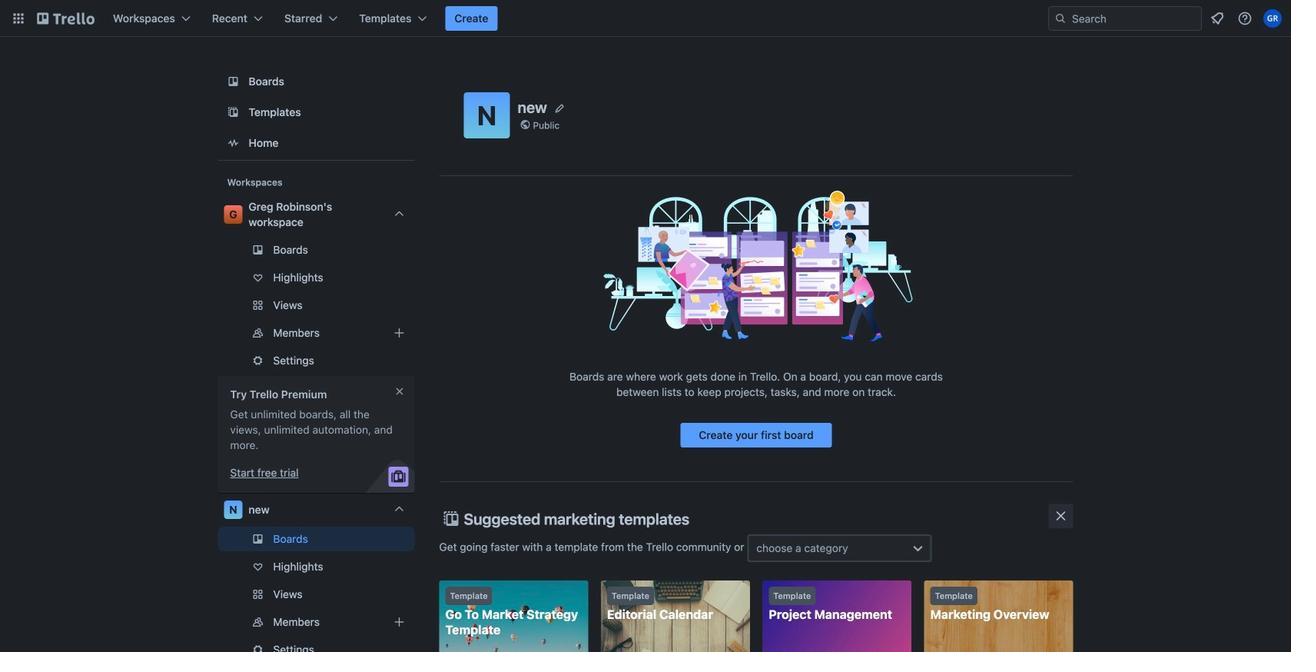 Task type: vqa. For each thing, say whether or not it's contained in the screenshot.
Browse the full template gallery
no



Task type: describe. For each thing, give the bounding box(es) containing it.
1 add image from the top
[[390, 324, 409, 342]]

home image
[[224, 134, 243, 152]]

primary element
[[0, 0, 1292, 37]]

open information menu image
[[1238, 11, 1253, 26]]

greg robinson (gregrobinson96) image
[[1264, 9, 1283, 28]]

back to home image
[[37, 6, 95, 31]]



Task type: locate. For each thing, give the bounding box(es) containing it.
template board image
[[224, 103, 243, 122]]

board image
[[224, 72, 243, 91]]

0 vertical spatial add image
[[390, 324, 409, 342]]

Search field
[[1067, 8, 1202, 29]]

add image
[[390, 324, 409, 342], [390, 613, 409, 631]]

1 vertical spatial add image
[[390, 613, 409, 631]]

0 notifications image
[[1209, 9, 1227, 28]]

workspace create first board section image
[[599, 188, 915, 342]]

2 add image from the top
[[390, 613, 409, 631]]

search image
[[1055, 12, 1067, 25]]



